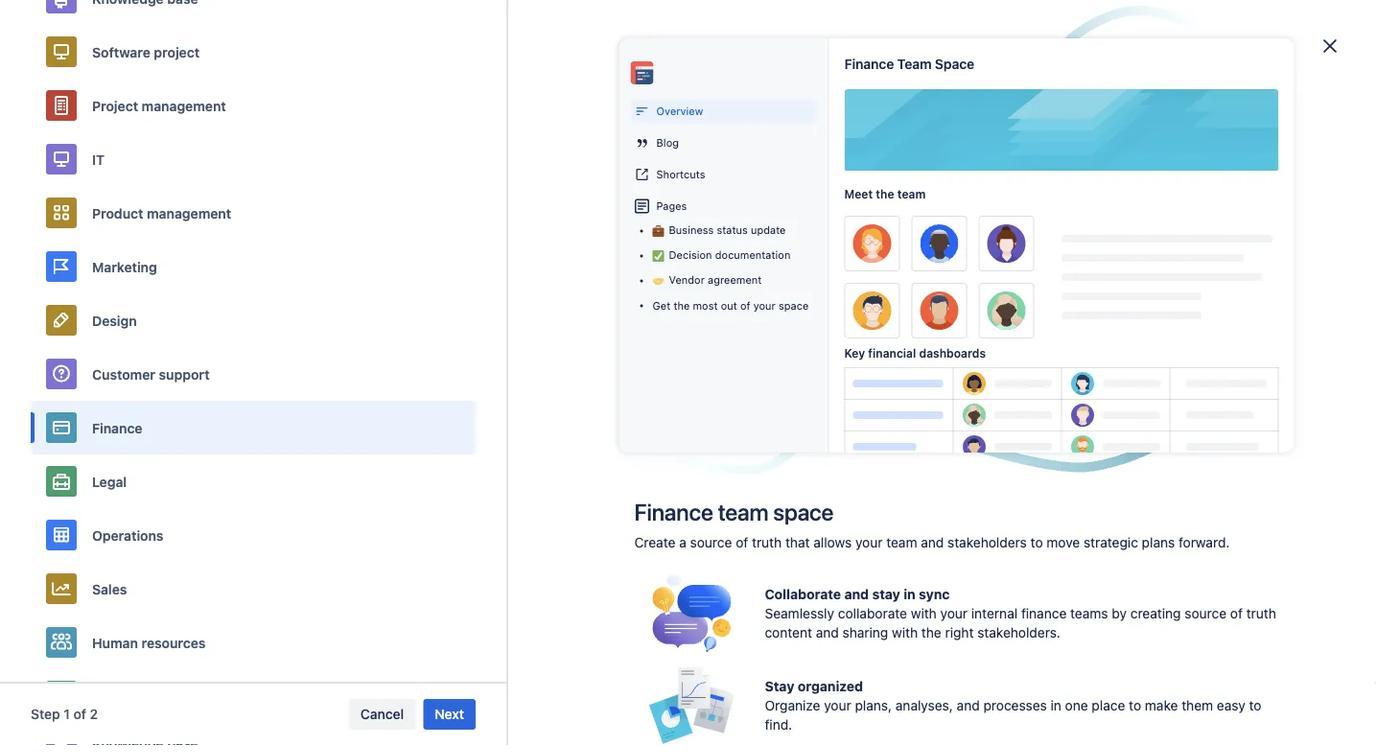 Task type: vqa. For each thing, say whether or not it's contained in the screenshot.
Change reason's Open field configuration image
no



Task type: describe. For each thing, give the bounding box(es) containing it.
project management
[[92, 98, 226, 113]]

jhgcxhj
[[620, 258, 664, 273]]

by inside collaborate and stay in sync seamlessly collaborate with your internal finance teams by creating source of truth content and sharing with the right stakeholders.
[[1112, 606, 1127, 622]]

matched
[[574, 722, 628, 738]]

we couldn't find any spaces
[[549, 684, 828, 710]]

organized
[[798, 679, 863, 694]]

your inside all spaces region
[[631, 722, 659, 738]]

human resources
[[92, 635, 206, 651]]

and inside finance team space create a source of truth that allows your team and stakeholders to move strategic plans forward.
[[921, 535, 944, 551]]

strategic
[[1084, 535, 1138, 551]]

1 filters. from the left
[[662, 722, 701, 738]]

shortcuts
[[657, 168, 705, 180]]

meet
[[845, 187, 873, 200]]

invite people
[[635, 18, 716, 34]]

right
[[945, 625, 974, 641]]

software project
[[92, 44, 200, 60]]

broken magnifying glass image
[[624, 481, 752, 654]]

2 vertical spatial team
[[887, 535, 917, 551]]

in inside collaborate and stay in sync seamlessly collaborate with your internal finance teams by creating source of truth content and sharing with the right stakeholders.
[[904, 587, 916, 602]]

Search field
[[1012, 11, 1204, 42]]

no
[[505, 722, 522, 738]]

of right out on the right top of page
[[740, 300, 751, 312]]

business status update
[[669, 224, 786, 236]]

finance button
[[31, 401, 476, 455]]

internal
[[972, 606, 1018, 622]]

and inside stay organized organize your plans, analyses, and processes in one place to make them easy to find.
[[957, 698, 980, 714]]

with for internal
[[911, 606, 937, 622]]

my
[[442, 258, 461, 273]]

collaborate and stay in sync seamlessly collaborate with your internal finance teams by creating source of truth content and sharing with the right stakeholders.
[[765, 587, 1277, 641]]

product
[[92, 205, 143, 221]]

marketing button
[[31, 240, 476, 294]]

no spaces matched your filters. try again with fewer filters.
[[505, 722, 872, 738]]

categories
[[473, 418, 538, 434]]

create inside finance team space create a source of truth that allows your team and stakeholders to move strategic plans forward.
[[635, 535, 676, 551]]

content
[[765, 625, 812, 641]]

invite people button
[[623, 11, 728, 42]]

archived button
[[1062, 415, 1128, 440]]

teams
[[1071, 606, 1108, 622]]

project
[[154, 44, 200, 60]]

create link
[[739, 11, 805, 42]]

it button
[[31, 132, 476, 186]]

seamlessly
[[765, 606, 835, 622]]

make
[[1145, 698, 1178, 714]]

product management button
[[31, 186, 476, 240]]

analyses,
[[896, 698, 953, 714]]

finance team space
[[845, 56, 975, 71]]

of inside collaborate and stay in sync seamlessly collaborate with your internal finance teams by creating source of truth content and sharing with the right stakeholders.
[[1231, 606, 1243, 622]]

customer support button
[[31, 347, 476, 401]]

in inside stay organized organize your plans, analyses, and processes in one place to make them easy to find.
[[1051, 698, 1062, 714]]

next
[[435, 706, 464, 722]]

stakeholders
[[948, 535, 1027, 551]]

space for a
[[1079, 88, 1117, 104]]

pages
[[657, 200, 687, 212]]

team
[[898, 56, 932, 71]]

finance team space dialog
[[0, 0, 1376, 745]]

step 1 of 2
[[31, 706, 98, 722]]

of right 1
[[73, 706, 86, 722]]

close image
[[1319, 35, 1342, 58]]

dashboards
[[919, 346, 986, 360]]

them
[[1182, 698, 1213, 714]]

communal
[[919, 420, 981, 434]]

:briefcase: image
[[653, 226, 664, 237]]

space right out on the right top of page
[[779, 300, 809, 312]]

project
[[92, 98, 138, 113]]

watching
[[783, 420, 838, 434]]

decision documentation
[[669, 249, 791, 261]]

starred
[[857, 420, 900, 434]]

a inside finance team space create a source of truth that allows your team and stakeholders to move strategic plans forward.
[[679, 535, 687, 551]]

design button
[[31, 294, 476, 347]]

that
[[786, 535, 810, 551]]

processes
[[984, 698, 1047, 714]]

stakeholders.
[[978, 625, 1061, 641]]

finance for team
[[635, 499, 713, 526]]

search image
[[1020, 19, 1035, 34]]

truth inside finance team space create a source of truth that allows your team and stakeholders to move strategic plans forward.
[[752, 535, 782, 551]]

and up collaborate
[[845, 587, 869, 602]]

a inside popup button
[[1068, 88, 1076, 104]]

finance for team
[[845, 56, 894, 71]]

finance
[[1021, 606, 1067, 622]]

personal
[[1000, 420, 1051, 434]]

one
[[1065, 698, 1088, 714]]

2 filters. from the left
[[833, 722, 872, 738]]

documentation
[[715, 249, 791, 261]]

any
[[715, 684, 751, 710]]

creating
[[1131, 606, 1181, 622]]

agreement
[[708, 274, 762, 286]]

out
[[721, 300, 737, 312]]

fewer
[[795, 722, 829, 738]]

with for filters.
[[765, 722, 791, 738]]

vendor agreement
[[669, 274, 762, 286]]

title
[[297, 393, 319, 406]]

truth inside collaborate and stay in sync seamlessly collaborate with your internal finance teams by creating source of truth content and sharing with the right stakeholders.
[[1247, 606, 1277, 622]]

meet the team
[[845, 187, 926, 200]]

operations button
[[31, 508, 476, 562]]

software
[[92, 44, 150, 60]]

the for team
[[876, 187, 894, 200]]

we
[[549, 684, 581, 710]]

key financial dashboards
[[845, 346, 986, 360]]

management for product management
[[147, 205, 231, 221]]

financial
[[868, 346, 916, 360]]

of inside finance team space create a source of truth that allows your team and stakeholders to move strategic plans forward.
[[736, 535, 748, 551]]

filter
[[248, 393, 277, 406]]

0 vertical spatial team
[[898, 187, 926, 200]]

finance inside button
[[92, 420, 142, 436]]

space for team
[[773, 499, 834, 526]]



Task type: locate. For each thing, give the bounding box(es) containing it.
0 horizontal spatial to
[[1031, 535, 1043, 551]]

1 vertical spatial source
[[1185, 606, 1227, 622]]

get the most out of your space
[[653, 300, 809, 312]]

blog
[[657, 136, 679, 149]]

move
[[1047, 535, 1080, 551]]

all spaces region
[[248, 343, 1128, 740]]

finance team space create a source of truth that allows your team and stakeholders to move strategic plans forward.
[[635, 499, 1230, 551]]

and
[[921, 535, 944, 551], [845, 587, 869, 602], [816, 625, 839, 641], [957, 698, 980, 714]]

sharing
[[843, 625, 889, 641]]

space inside finance team space create a source of truth that allows your team and stakeholders to move strategic plans forward.
[[773, 499, 834, 526]]

management right product
[[147, 205, 231, 221]]

operations
[[92, 527, 164, 543]]

0 horizontal spatial a
[[679, 535, 687, 551]]

update
[[751, 224, 786, 236]]

your right out on the right top of page
[[754, 300, 776, 312]]

starred button
[[849, 415, 908, 440]]

1 horizontal spatial the
[[876, 187, 894, 200]]

1 vertical spatial with
[[892, 625, 918, 641]]

0 horizontal spatial create
[[635, 535, 676, 551]]

of right the creating
[[1231, 606, 1243, 622]]

and right the analyses,
[[957, 698, 980, 714]]

couldn't
[[586, 684, 667, 710]]

2 vertical spatial with
[[765, 722, 791, 738]]

my first space
[[442, 258, 530, 273]]

decision
[[669, 249, 712, 261]]

1 vertical spatial spaces
[[526, 722, 570, 738]]

in right "stay"
[[904, 587, 916, 602]]

1 vertical spatial finance
[[92, 420, 142, 436]]

0 vertical spatial the
[[876, 187, 894, 200]]

management down project
[[142, 98, 226, 113]]

banner
[[0, 0, 1376, 54]]

0 horizontal spatial filters.
[[662, 722, 701, 738]]

your
[[754, 300, 776, 312], [856, 535, 883, 551], [941, 606, 968, 622], [824, 698, 852, 714], [631, 722, 659, 738]]

your inside stay organized organize your plans, analyses, and processes in one place to make them easy to find.
[[824, 698, 852, 714]]

1 vertical spatial management
[[147, 205, 231, 221]]

1 horizontal spatial spaces
[[756, 684, 828, 710]]

stay
[[765, 679, 795, 694]]

1 horizontal spatial finance
[[635, 499, 713, 526]]

0 vertical spatial in
[[904, 587, 916, 602]]

a
[[1068, 88, 1076, 104], [679, 535, 687, 551]]

2 vertical spatial the
[[922, 625, 942, 641]]

communal button
[[912, 415, 989, 440]]

2 horizontal spatial to
[[1249, 698, 1262, 714]]

and down seamlessly
[[816, 625, 839, 641]]

plans,
[[855, 698, 892, 714]]

your up right
[[941, 606, 968, 622]]

by inside all spaces region
[[280, 393, 294, 406]]

management inside button
[[147, 205, 231, 221]]

0 horizontal spatial spaces
[[526, 722, 570, 738]]

source left that
[[690, 535, 732, 551]]

0 vertical spatial spaces
[[756, 684, 828, 710]]

it
[[92, 151, 105, 167]]

:white_check_mark: image
[[653, 250, 664, 262]]

1 horizontal spatial filters.
[[833, 722, 872, 738]]

source
[[690, 535, 732, 551], [1185, 606, 1227, 622]]

human
[[92, 635, 138, 651]]

truth
[[752, 535, 782, 551], [1247, 606, 1277, 622]]

sales
[[92, 581, 127, 597]]

to left "move"
[[1031, 535, 1043, 551]]

0 horizontal spatial source
[[690, 535, 732, 551]]

step
[[31, 706, 60, 722]]

watching button
[[776, 415, 845, 440]]

cancel button
[[349, 699, 416, 730]]

find
[[672, 684, 710, 710]]

human resources button
[[31, 616, 476, 670]]

:handshake: image
[[653, 275, 664, 287], [653, 275, 664, 287]]

personal button
[[993, 415, 1058, 440]]

0 vertical spatial management
[[142, 98, 226, 113]]

2 horizontal spatial the
[[922, 625, 942, 641]]

organize
[[765, 698, 821, 714]]

stay organized organize your plans, analyses, and processes in one place to make them easy to find.
[[765, 679, 1262, 733]]

create for create
[[751, 18, 793, 34]]

stay
[[872, 587, 901, 602]]

people
[[673, 18, 716, 34]]

0 horizontal spatial the
[[674, 300, 690, 312]]

1 horizontal spatial by
[[1112, 606, 1127, 622]]

:white_check_mark: image
[[653, 250, 664, 262]]

1 vertical spatial create
[[1022, 88, 1065, 104]]

project management button
[[31, 79, 476, 132]]

0 horizontal spatial in
[[904, 587, 916, 602]]

customer support
[[92, 366, 210, 382]]

1 vertical spatial team
[[718, 499, 769, 526]]

the left right
[[922, 625, 942, 641]]

:briefcase: image
[[653, 226, 664, 237]]

space up that
[[773, 499, 834, 526]]

management inside button
[[142, 98, 226, 113]]

collaborate
[[765, 587, 841, 602]]

design
[[92, 312, 137, 328]]

banner containing invite people
[[0, 0, 1376, 54]]

the right meet
[[876, 187, 894, 200]]

your spaces region
[[248, 143, 1128, 317]]

space
[[1079, 88, 1117, 104], [493, 258, 530, 273], [779, 300, 809, 312], [773, 499, 834, 526]]

1 horizontal spatial a
[[1068, 88, 1076, 104]]

overview
[[657, 105, 703, 117]]

with down sync
[[911, 606, 937, 622]]

2 horizontal spatial create
[[1022, 88, 1065, 104]]

0 vertical spatial a
[[1068, 88, 1076, 104]]

easy
[[1217, 698, 1246, 714]]

in left one
[[1051, 698, 1062, 714]]

confluence image
[[50, 15, 164, 38], [50, 15, 164, 38]]

software project button
[[31, 25, 476, 79]]

0 vertical spatial by
[[280, 393, 294, 406]]

create inside popup button
[[1022, 88, 1065, 104]]

jhgcxhj link
[[603, 181, 773, 302]]

create a space
[[1022, 88, 1117, 104]]

1 vertical spatial in
[[1051, 698, 1062, 714]]

find.
[[765, 717, 792, 733]]

2
[[90, 706, 98, 722]]

space inside region
[[493, 258, 530, 273]]

0 horizontal spatial by
[[280, 393, 294, 406]]

spaces
[[756, 684, 828, 710], [526, 722, 570, 738]]

0 horizontal spatial finance
[[92, 420, 142, 436]]

0 vertical spatial with
[[911, 606, 937, 622]]

2 horizontal spatial finance
[[845, 56, 894, 71]]

first
[[465, 258, 489, 273]]

sales button
[[31, 562, 476, 616]]

customer
[[92, 366, 155, 382]]

space for first
[[493, 258, 530, 273]]

archived
[[1070, 420, 1121, 434]]

of
[[740, 300, 751, 312], [736, 535, 748, 551], [1231, 606, 1243, 622], [73, 706, 86, 722]]

by right teams
[[1112, 606, 1127, 622]]

0 vertical spatial create
[[751, 18, 793, 34]]

your right allows
[[856, 535, 883, 551]]

create for create a space
[[1022, 88, 1065, 104]]

finance
[[845, 56, 894, 71], [92, 420, 142, 436], [635, 499, 713, 526]]

your inside collaborate and stay in sync seamlessly collaborate with your internal finance teams by creating source of truth content and sharing with the right stakeholders.
[[941, 606, 968, 622]]

with
[[911, 606, 937, 622], [892, 625, 918, 641], [765, 722, 791, 738]]

filters. left try
[[662, 722, 701, 738]]

0 vertical spatial finance
[[845, 56, 894, 71]]

forward.
[[1179, 535, 1230, 551]]

your down "organized"
[[824, 698, 852, 714]]

collaborate
[[838, 606, 907, 622]]

spaces right no
[[526, 722, 570, 738]]

filters.
[[662, 722, 701, 738], [833, 722, 872, 738]]

2 vertical spatial create
[[635, 535, 676, 551]]

try
[[705, 722, 724, 738]]

with down organize
[[765, 722, 791, 738]]

1
[[64, 706, 70, 722]]

management for project management
[[142, 98, 226, 113]]

with inside all spaces region
[[765, 722, 791, 738]]

create inside global element
[[751, 18, 793, 34]]

your down couldn't
[[631, 722, 659, 738]]

by
[[280, 393, 294, 406], [1112, 606, 1127, 622]]

in
[[904, 587, 916, 602], [1051, 698, 1062, 714]]

source inside finance team space create a source of truth that allows your team and stakeholders to move strategic plans forward.
[[690, 535, 732, 551]]

source inside collaborate and stay in sync seamlessly collaborate with your internal finance teams by creating source of truth content and sharing with the right stakeholders.
[[1185, 606, 1227, 622]]

your inside finance team space create a source of truth that allows your team and stakeholders to move strategic plans forward.
[[856, 535, 883, 551]]

finance inside finance team space create a source of truth that allows your team and stakeholders to move strategic plans forward.
[[635, 499, 713, 526]]

1 vertical spatial truth
[[1247, 606, 1277, 622]]

next button
[[423, 699, 476, 730]]

1 horizontal spatial source
[[1185, 606, 1227, 622]]

vendor
[[669, 274, 705, 286]]

cancel
[[360, 706, 404, 722]]

global element
[[12, 0, 1008, 53]]

key
[[845, 346, 865, 360]]

2 vertical spatial finance
[[635, 499, 713, 526]]

0 vertical spatial truth
[[752, 535, 782, 551]]

0 horizontal spatial truth
[[752, 535, 782, 551]]

settings icon image
[[1290, 15, 1313, 38]]

1 horizontal spatial in
[[1051, 698, 1062, 714]]

space inside popup button
[[1079, 88, 1117, 104]]

1 vertical spatial a
[[679, 535, 687, 551]]

space
[[935, 56, 975, 71]]

the inside collaborate and stay in sync seamlessly collaborate with your internal finance teams by creating source of truth content and sharing with the right stakeholders.
[[922, 625, 942, 641]]

business
[[669, 224, 714, 236]]

create a space button
[[1011, 81, 1128, 111]]

1 horizontal spatial truth
[[1247, 606, 1277, 622]]

to right easy
[[1249, 698, 1262, 714]]

all
[[454, 418, 470, 434]]

to left make
[[1129, 698, 1142, 714]]

with down collaborate
[[892, 625, 918, 641]]

of left that
[[736, 535, 748, 551]]

most
[[693, 300, 718, 312]]

space down search field
[[1079, 88, 1117, 104]]

get
[[653, 300, 671, 312]]

the for most
[[674, 300, 690, 312]]

sync
[[919, 587, 950, 602]]

filters. down plans,
[[833, 722, 872, 738]]

space right "first"
[[493, 258, 530, 273]]

1 vertical spatial the
[[674, 300, 690, 312]]

and up sync
[[921, 535, 944, 551]]

the right get
[[674, 300, 690, 312]]

to inside finance team space create a source of truth that allows your team and stakeholders to move strategic plans forward.
[[1031, 535, 1043, 551]]

1 vertical spatial by
[[1112, 606, 1127, 622]]

1 horizontal spatial to
[[1129, 698, 1142, 714]]

0 vertical spatial source
[[690, 535, 732, 551]]

source right the creating
[[1185, 606, 1227, 622]]

by left "title" on the bottom of page
[[280, 393, 294, 406]]

support
[[159, 366, 210, 382]]

1 horizontal spatial create
[[751, 18, 793, 34]]

spaces up find. at the bottom of page
[[756, 684, 828, 710]]



